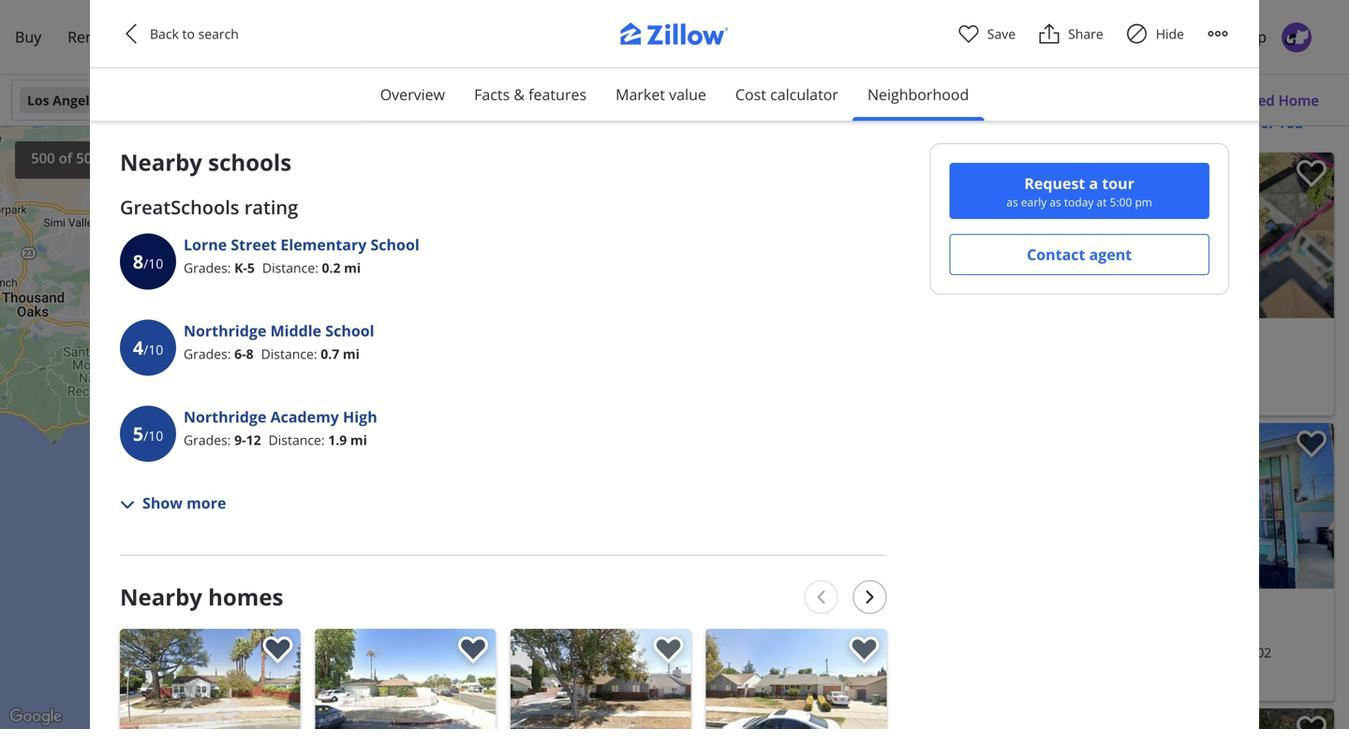 Task type: vqa. For each thing, say whether or not it's contained in the screenshot.


Task type: locate. For each thing, give the bounding box(es) containing it.
show more button
[[120, 492, 226, 515], [120, 492, 226, 515]]

market value button
[[601, 68, 721, 121]]

8201 encino ave, northridge, ca 91325 image
[[315, 630, 496, 730]]

0.2
[[322, 259, 341, 277]]

1 vertical spatial /10
[[143, 341, 163, 359]]

main content
[[647, 62, 1349, 730]]

0 vertical spatial of ten element
[[143, 236, 163, 292]]

more
[[187, 493, 226, 513]]

8161
[[127, 496, 157, 513]]

1 horizontal spatial ave,
[[1106, 644, 1132, 662]]

1 grades: from the top
[[184, 259, 231, 277]]

1 somewhat from the left
[[191, 67, 265, 87]]

plus image
[[601, 636, 621, 655]]

1 horizontal spatial 8
[[246, 345, 254, 363]]

manage rentals
[[1003, 27, 1115, 47]]

500 left 5039
[[31, 149, 55, 168]]

minus image
[[601, 684, 621, 704]]

3 grades: from the top
[[184, 431, 231, 449]]

0 vertical spatial 5
[[247, 259, 255, 277]]

nearby schools
[[120, 147, 292, 177]]

0 horizontal spatial homes
[[112, 149, 158, 168]]

of left use
[[526, 718, 534, 730]]

2 horizontal spatial chevron left image
[[1011, 224, 1033, 247]]

/10 inside "8 /10"
[[143, 255, 163, 273]]

1.9
[[328, 431, 347, 449]]

mi
[[344, 259, 361, 277], [343, 345, 360, 363], [350, 431, 367, 449]]

academy
[[270, 407, 339, 427]]

chevron right image
[[1302, 495, 1325, 518], [862, 590, 877, 605]]

mi right 1.9
[[350, 431, 367, 449]]

map
[[356, 718, 375, 730]]

1 of ten element from the top
[[143, 236, 163, 292]]

2 vertical spatial mi
[[350, 431, 367, 449]]

northridge
[[184, 321, 266, 341], [184, 407, 266, 427]]

stanford
[[1050, 644, 1103, 662]]

distance: down lorne street elementary school link
[[262, 259, 318, 277]]

of left 5039
[[59, 149, 72, 168]]

0 vertical spatial chevron right image
[[1302, 495, 1325, 518]]

zillow logo image
[[600, 22, 750, 55]]

results
[[691, 113, 734, 131]]

northridge academy high grades: 9-12 distance: 1.9 mi
[[184, 407, 377, 449]]

request a tour as early as today at 5:00 pm
[[1007, 173, 1152, 210]]

2 vertical spatial of ten element
[[143, 408, 163, 464]]

data
[[377, 718, 396, 730]]

homes right 5039
[[112, 149, 158, 168]]

2 northridge from the top
[[184, 407, 266, 427]]

2.00m link
[[276, 442, 319, 459]]

northridge up '6-'
[[184, 321, 266, 341]]

2 vertical spatial save this home image
[[1297, 717, 1327, 730]]

2 horizontal spatial chevron right image
[[1302, 224, 1325, 247]]

somewhat bikeable
[[441, 67, 579, 87]]

0 vertical spatial nearby
[[120, 147, 202, 177]]

/10 inside 5 /10
[[143, 427, 163, 445]]

loading...
[[803, 554, 866, 572]]

neighborhood
[[868, 84, 969, 104]]

chevron right image
[[962, 224, 985, 247], [1302, 224, 1325, 247], [356, 347, 379, 369]]

a up at
[[1089, 173, 1098, 193]]

500
[[665, 113, 688, 131], [31, 149, 55, 168]]

mi inside northridge academy high grades: 9-12 distance: 1.9 mi
[[350, 431, 367, 449]]

0 vertical spatial northridge
[[184, 321, 266, 341]]

/10 down 3d
[[143, 341, 163, 359]]

nearby homes
[[120, 582, 283, 613]]

saved
[[1235, 91, 1275, 110]]

1 as from the left
[[1007, 194, 1018, 210]]

0 vertical spatial homes
[[112, 149, 158, 168]]

2 horizontal spatial chevron down image
[[1311, 116, 1326, 131]]

chevron left image down the early
[[1011, 224, 1033, 247]]

0 horizontal spatial chevron right image
[[862, 590, 877, 605]]

kinney
[[1053, 162, 1092, 177]]

terms
[[497, 718, 524, 730]]

list
[[112, 622, 894, 730]]

1 horizontal spatial ca
[[308, 496, 325, 513]]

0 vertical spatial home
[[177, 27, 219, 47]]

distance: for 4
[[261, 345, 317, 363]]

grades: left '6-'
[[184, 345, 231, 363]]

8161 encino ave, northridge, ca 91325 image
[[662, 153, 994, 319], [120, 275, 388, 441]]

1 vertical spatial save this home image
[[1297, 431, 1327, 458]]

calculator
[[770, 84, 839, 104]]

distance:
[[262, 259, 318, 277], [261, 345, 317, 363], [269, 431, 325, 449]]

1 /10 from the top
[[143, 255, 163, 273]]

save this home button
[[942, 153, 994, 205], [1282, 153, 1334, 205], [1282, 424, 1334, 476], [1282, 709, 1334, 730]]

1 horizontal spatial chevron right image
[[1302, 495, 1325, 518]]

1 horizontal spatial 500
[[665, 113, 688, 131]]

1 northridge from the top
[[184, 321, 266, 341]]

0 horizontal spatial chevron left image
[[120, 22, 142, 45]]

/10 up the '$1,374,900'
[[143, 427, 163, 445]]

angeles
[[53, 91, 104, 109]]

of ten element for 5
[[143, 408, 163, 464]]

1 vertical spatial chevron left image
[[1011, 224, 1033, 247]]

homes
[[112, 149, 158, 168], [208, 582, 283, 613]]

1 horizontal spatial chevron left image
[[814, 590, 829, 605]]

northridge inside northridge middle school grades: 6-8 distance: 0.7 mi
[[184, 321, 266, 341]]

0 horizontal spatial ca
[[107, 91, 125, 109]]

2 of ten element from the top
[[143, 322, 163, 378]]

northridge academy high link
[[184, 406, 377, 429]]

property images, use arrow keys to navigate, image 1 of 72 group
[[662, 153, 994, 319], [0, 275, 388, 444]]

ave, inside the map region
[[205, 496, 231, 513]]

1 vertical spatial northridge
[[184, 407, 266, 427]]

of ten element for 4
[[143, 322, 163, 378]]

0 horizontal spatial home
[[177, 27, 219, 47]]

0 horizontal spatial los
[[27, 91, 49, 109]]

mi right the 0.7
[[343, 345, 360, 363]]

somewhat
[[191, 67, 265, 87], [441, 67, 515, 87]]

2 somewhat from the left
[[441, 67, 515, 87]]

2 grades: from the top
[[184, 345, 231, 363]]

0 vertical spatial /10
[[143, 255, 163, 273]]

walkable
[[269, 67, 333, 87]]

500 down value
[[665, 113, 688, 131]]

0 vertical spatial grades:
[[184, 259, 231, 277]]

main navigation
[[0, 0, 1349, 75]]

shortcuts
[[305, 718, 345, 730]]

1 vertical spatial distance:
[[261, 345, 317, 363]]

mi right 0.2
[[344, 259, 361, 277]]

chevron down image
[[375, 93, 390, 108], [671, 93, 686, 108], [1311, 116, 1326, 131]]

share image
[[1038, 22, 1061, 45]]

0 vertical spatial school
[[371, 235, 420, 255]]

1 horizontal spatial homes
[[208, 582, 283, 613]]

keyboard shortcuts
[[264, 718, 345, 730]]

1 vertical spatial school
[[325, 321, 374, 341]]

ave, right encino
[[205, 496, 231, 513]]

3 of ten element from the top
[[143, 408, 163, 464]]

1 horizontal spatial as
[[1050, 194, 1061, 210]]

distance: inside lorne street elementary school grades: k-5 distance: 0.2 mi
[[262, 259, 318, 277]]

map region
[[0, 0, 759, 730]]

0 vertical spatial mi
[[344, 259, 361, 277]]

street
[[231, 235, 277, 255]]

a left map on the left bottom of the page
[[593, 718, 598, 730]]

0 horizontal spatial as
[[1007, 194, 1018, 210]]

2 vertical spatial chevron left image
[[814, 590, 829, 605]]

chevron right image inside the property images, use arrow keys to navigate, image 1 of 22 group
[[1302, 224, 1325, 247]]

ave, right stanford
[[1106, 644, 1132, 662]]

1 vertical spatial chevron right image
[[862, 590, 877, 605]]

2 nearby from the top
[[120, 582, 202, 613]]

2 vertical spatial grades:
[[184, 431, 231, 449]]

0 vertical spatial 500
[[665, 113, 688, 131]]

grades: inside northridge middle school grades: 6-8 distance: 0.7 mi
[[184, 345, 231, 363]]

91325
[[328, 496, 365, 513]]

school right elementary
[[371, 235, 420, 255]]

today
[[1064, 194, 1094, 210]]

los left angeles on the top left of the page
[[27, 91, 49, 109]]

use
[[536, 718, 552, 730]]

help
[[1234, 27, 1267, 47]]

of ten element
[[143, 236, 163, 292], [143, 322, 163, 378], [143, 408, 163, 464]]

as down request
[[1050, 194, 1061, 210]]

8154 encino ave, northridge, ca 91325 image
[[706, 630, 887, 730]]

save this home image for the right the property images, use arrow keys to navigate, image 1 of 72 group
[[957, 160, 987, 188]]

1 vertical spatial of ten element
[[143, 322, 163, 378]]

1 horizontal spatial 5
[[247, 259, 255, 277]]

0 horizontal spatial of
[[59, 149, 72, 168]]

advertise link
[[1128, 15, 1219, 59]]

1 vertical spatial ave,
[[1106, 644, 1132, 662]]

rentals
[[1063, 27, 1115, 47]]

los left angeles,
[[1135, 644, 1156, 662]]

2.00m
[[283, 443, 312, 457]]

/10 up 3d
[[143, 255, 163, 273]]

1 nearby from the top
[[120, 147, 202, 177]]

5 down street
[[247, 259, 255, 277]]

0 horizontal spatial somewhat
[[191, 67, 265, 87]]

0 horizontal spatial a
[[593, 718, 598, 730]]

greatschools
[[120, 194, 239, 220]]

show
[[142, 493, 183, 513]]

k-
[[234, 259, 247, 277]]

1 vertical spatial 500
[[31, 149, 55, 168]]

2 vertical spatial /10
[[143, 427, 163, 445]]

of ten element up show
[[143, 408, 163, 464]]

2 vertical spatial distance:
[[269, 431, 325, 449]]

1 vertical spatial home
[[1279, 91, 1319, 110]]

0 horizontal spatial 5
[[133, 421, 143, 447]]

1 horizontal spatial los
[[1135, 644, 1156, 662]]

2 /10 from the top
[[143, 341, 163, 359]]

ca left 90002
[[1214, 644, 1231, 662]]

8 inside northridge middle school grades: 6-8 distance: 0.7 mi
[[246, 345, 254, 363]]

8 down northridge middle school link
[[246, 345, 254, 363]]

1 vertical spatial nearby
[[120, 582, 202, 613]]

abbot kinney
[[1017, 162, 1092, 177]]

request
[[1024, 173, 1085, 193]]

schools
[[208, 147, 292, 177]]

northridge inside northridge academy high grades: 9-12 distance: 1.9 mi
[[184, 407, 266, 427]]

school inside lorne street elementary school grades: k-5 distance: 0.2 mi
[[371, 235, 420, 255]]

ave, inside 'main content'
[[1106, 644, 1132, 662]]

0 vertical spatial a
[[1089, 173, 1098, 193]]

northridge up 9-
[[184, 407, 266, 427]]

0 vertical spatial los
[[27, 91, 49, 109]]

2 horizontal spatial ca
[[1214, 644, 1231, 662]]

of ten element left tour
[[143, 236, 163, 292]]

ave, for los
[[1106, 644, 1132, 662]]

8
[[133, 249, 143, 274], [246, 345, 254, 363]]

nearby for nearby schools
[[120, 147, 202, 177]]

0 vertical spatial ca
[[107, 91, 125, 109]]

ca left 91325
[[308, 496, 325, 513]]

8160 encino ave, northridge, ca 91325 image
[[511, 630, 691, 730]]

chevron left image down loading...
[[814, 590, 829, 605]]

1 horizontal spatial somewhat
[[441, 67, 515, 87]]

somewhat inside 51 somewhat walkable
[[191, 67, 265, 87]]

1 vertical spatial ca
[[308, 496, 325, 513]]

grades: left 9-
[[184, 431, 231, 449]]

0 vertical spatial of
[[59, 149, 72, 168]]

8 up three dimensional icon
[[133, 249, 143, 274]]

distance: inside northridge middle school grades: 6-8 distance: 0.7 mi
[[261, 345, 317, 363]]

school up the 0.7
[[325, 321, 374, 341]]

0 horizontal spatial chevron right image
[[356, 347, 379, 369]]

bikeable
[[519, 67, 579, 87]]

0 vertical spatial ave,
[[205, 496, 231, 513]]

of for 500
[[59, 149, 72, 168]]

property images, use arrow keys to navigate, image 1 of 19 group
[[1002, 424, 1334, 594]]

grades: inside northridge academy high grades: 9-12 distance: 1.9 mi
[[184, 431, 231, 449]]

northridge for 5
[[184, 407, 266, 427]]

0 vertical spatial 8
[[133, 249, 143, 274]]

1 vertical spatial a
[[593, 718, 598, 730]]

grades: down the lorne
[[184, 259, 231, 277]]

1 vertical spatial los
[[1135, 644, 1156, 662]]

mi inside northridge middle school grades: 6-8 distance: 0.7 mi
[[343, 345, 360, 363]]

chevron left image left back on the left top
[[120, 22, 142, 45]]

3 /10 from the top
[[143, 427, 163, 445]]

of ten element down 3d
[[143, 322, 163, 378]]

ave, for northridge,
[[205, 496, 231, 513]]

0 horizontal spatial 500
[[31, 149, 55, 168]]

save this home image
[[957, 160, 987, 188], [1297, 431, 1327, 458], [1297, 717, 1327, 730]]

0.7
[[321, 345, 339, 363]]

/10 inside 4 /10
[[143, 341, 163, 359]]

5 up the 8161
[[133, 421, 143, 447]]

distance: inside northridge academy high grades: 9-12 distance: 1.9 mi
[[269, 431, 325, 449]]

terms of use
[[497, 718, 552, 730]]

a
[[1089, 173, 1098, 193], [593, 718, 598, 730]]

a inside request a tour as early as today at 5:00 pm
[[1089, 173, 1098, 193]]

encino
[[161, 496, 202, 513]]

rent link
[[54, 15, 113, 59]]

1 vertical spatial grades:
[[184, 345, 231, 363]]

1 vertical spatial mi
[[343, 345, 360, 363]]

los inside filters element
[[27, 91, 49, 109]]

1 horizontal spatial a
[[1089, 173, 1098, 193]]

of
[[59, 149, 72, 168], [526, 718, 534, 730]]

8161 encino ave, northridge, ca 91325 link
[[127, 493, 380, 516]]

1 horizontal spatial home
[[1279, 91, 1319, 110]]

at
[[1097, 194, 1107, 210]]

homes up 8155 encino ave, northridge, ca 91325 image
[[208, 582, 283, 613]]

0 vertical spatial save this home image
[[957, 160, 987, 188]]

grades: for 5
[[184, 431, 231, 449]]

property images, use arrow keys to navigate, image 1 of 72 group inside the map region
[[0, 275, 388, 444]]

0 horizontal spatial 8161 encino ave, northridge, ca 91325 image
[[120, 275, 388, 441]]

home inside "main" navigation
[[177, 27, 219, 47]]

three dimensional image
[[135, 286, 146, 297]]

filters element
[[0, 75, 1349, 126]]

1 horizontal spatial chevron right image
[[962, 224, 985, 247]]

ca right angeles on the top left of the page
[[107, 91, 125, 109]]

0 horizontal spatial ave,
[[205, 496, 231, 513]]

as left the early
[[1007, 194, 1018, 210]]

ave,
[[205, 496, 231, 513], [1106, 644, 1132, 662]]

school
[[371, 235, 420, 255], [325, 321, 374, 341]]

property images, use arrow keys to navigate, image 1 of 17 group
[[662, 709, 994, 730]]

a for request
[[1089, 173, 1098, 193]]

0 vertical spatial distance:
[[262, 259, 318, 277]]

nearby
[[120, 147, 202, 177], [120, 582, 202, 613]]

0 horizontal spatial property images, use arrow keys to navigate, image 1 of 72 group
[[0, 275, 388, 444]]

chevron right image inside property images, use arrow keys to navigate, image 1 of 19 group
[[1302, 495, 1325, 518]]

agent
[[1089, 245, 1132, 265]]

1.37m
[[239, 258, 268, 272]]

1 vertical spatial of
[[526, 718, 534, 730]]

chevron left image
[[120, 22, 142, 45], [1011, 224, 1033, 247], [814, 590, 829, 605]]

distance: down middle
[[261, 345, 317, 363]]

1 vertical spatial 5
[[133, 421, 143, 447]]

pm
[[1135, 194, 1152, 210]]

chevron down image
[[495, 93, 510, 108], [816, 93, 831, 108], [930, 93, 945, 108], [120, 498, 135, 513], [554, 691, 567, 704]]

distance: down academy at bottom left
[[269, 431, 325, 449]]

1 vertical spatial 8
[[246, 345, 254, 363]]

1 horizontal spatial of
[[526, 718, 534, 730]]



Task type: describe. For each thing, give the bounding box(es) containing it.
error
[[621, 718, 641, 730]]

6.50m
[[334, 356, 364, 370]]

market value
[[616, 84, 706, 104]]

grades: inside lorne street elementary school grades: k-5 distance: 0.2 mi
[[184, 259, 231, 277]]

5 inside lorne street elementary school grades: k-5 distance: 0.2 mi
[[247, 259, 255, 277]]

5:00
[[1110, 194, 1132, 210]]

loans
[[223, 27, 264, 47]]

chevron right image for the property images, use arrow keys to navigate, image 1 of 22 group
[[1302, 224, 1325, 247]]

sell link
[[113, 15, 163, 59]]

8155 encino ave, northridge, ca 91325 image
[[120, 630, 300, 730]]

tour
[[167, 284, 193, 299]]

overview button
[[365, 68, 460, 121]]

middle
[[270, 321, 321, 341]]

contact agent button
[[949, 234, 1210, 275]]

school inside northridge middle school grades: 6-8 distance: 0.7 mi
[[325, 321, 374, 341]]

features
[[529, 84, 587, 104]]

chevron right image for the property images, use arrow keys to navigate, image 1 of 72 group inside the map region
[[356, 347, 379, 369]]

/10 for 5
[[143, 427, 163, 445]]

rating
[[244, 194, 298, 220]]

2 as from the left
[[1050, 194, 1061, 210]]

back to search
[[150, 25, 239, 43]]

overview
[[380, 84, 445, 104]]

map
[[601, 718, 619, 730]]

home inside filters element
[[1279, 91, 1319, 110]]

1 horizontal spatial 8161 encino ave, northridge, ca 91325 image
[[662, 153, 994, 319]]

angeles,
[[1160, 644, 1211, 662]]

back to search link
[[120, 22, 260, 45]]

1 horizontal spatial property images, use arrow keys to navigate, image 1 of 72 group
[[662, 153, 994, 319]]

market
[[616, 84, 665, 104]]

advertisement region
[[662, 424, 994, 702]]

high
[[343, 407, 377, 427]]

google image
[[5, 706, 67, 730]]

main content containing 500 results
[[647, 62, 1349, 730]]

los angeles ca
[[27, 91, 125, 109]]

grades: for 4
[[184, 345, 231, 363]]

3d tour
[[146, 284, 193, 299]]

facts & features button
[[459, 68, 602, 121]]

hide image
[[1126, 22, 1148, 45]]

help link
[[1221, 15, 1280, 59]]

los inside 'main content'
[[1135, 644, 1156, 662]]

google,
[[429, 718, 460, 730]]

northridge middle school link
[[184, 320, 374, 342]]

lorne street elementary school grades: k-5 distance: 0.2 mi
[[184, 235, 420, 277]]

/10 for 4
[[143, 341, 163, 359]]

facts & features
[[474, 84, 587, 104]]

ca inside the map region
[[308, 496, 325, 513]]

/10 for 8
[[143, 255, 163, 273]]

of for terms
[[526, 718, 534, 730]]

10307 stanford ave, los angeles, ca 90002 link
[[1009, 642, 1327, 664]]

home loans link
[[163, 15, 277, 59]]

500 of 5039 homes
[[31, 149, 158, 168]]

9-
[[234, 431, 246, 449]]

0 horizontal spatial 8
[[133, 249, 143, 274]]

advertise
[[1141, 27, 1206, 47]]

1 vertical spatial homes
[[208, 582, 283, 613]]

northridge for 4
[[184, 321, 266, 341]]

1 saved home
[[1223, 91, 1319, 110]]

2446 penmar ave, venice, ca 90291 image
[[1002, 153, 1334, 319]]

5 /10
[[133, 421, 163, 447]]

chevron left image inside the property images, use arrow keys to navigate, image 1 of 22 group
[[1011, 224, 1033, 247]]

$1,374,900
[[127, 446, 224, 472]]

500 results
[[665, 113, 734, 131]]

©2023
[[398, 718, 427, 730]]

chevron left image
[[129, 347, 152, 369]]

mi for 4
[[343, 345, 360, 363]]

a for report
[[593, 718, 598, 730]]

save this home image
[[1297, 160, 1327, 188]]

8161 encino ave, northridge, ca 91325
[[127, 496, 365, 513]]

save this home image for property images, use arrow keys to navigate, image 1 of 28 group
[[1297, 717, 1327, 730]]

1
[[1223, 91, 1231, 110]]

pedestrian image
[[133, 37, 163, 67]]

cost calculator
[[735, 84, 839, 104]]

1 horizontal spatial chevron down image
[[671, 93, 686, 108]]

6.50m link
[[313, 355, 371, 372]]

cost
[[735, 84, 766, 104]]

mi for 5
[[350, 431, 367, 449]]

more image
[[1207, 22, 1229, 45]]

property images, use arrow keys to navigate, image 1 of 28 group
[[1002, 709, 1334, 730]]

1 saved home link
[[1214, 77, 1329, 124]]

elementary
[[280, 235, 367, 255]]

5039
[[76, 149, 108, 168]]

save button
[[957, 22, 1016, 45]]

report a map error link
[[563, 718, 641, 730]]

51 somewhat walkable
[[191, 44, 333, 87]]

northridge middle school grades: 6-8 distance: 0.7 mi
[[184, 321, 374, 363]]

manage
[[1003, 27, 1059, 47]]

500 for 500 results
[[665, 113, 688, 131]]

1.37m link
[[232, 256, 275, 273]]

2 vertical spatial ca
[[1214, 644, 1231, 662]]

home loans
[[177, 27, 264, 47]]

facts
[[474, 84, 510, 104]]

ca inside filters element
[[107, 91, 125, 109]]

mi inside lorne street elementary school grades: k-5 distance: 0.2 mi
[[344, 259, 361, 277]]

show more
[[142, 493, 226, 513]]

lorne
[[184, 235, 227, 255]]

heart image
[[957, 22, 980, 45]]

10307 stanford ave, los angeles, ca 90002 image
[[1002, 424, 1334, 589]]

10307 stanford ave, los angeles, ca 90002
[[1009, 644, 1272, 662]]

buy link
[[2, 15, 54, 59]]

buy
[[15, 27, 41, 47]]

0 vertical spatial chevron left image
[[120, 22, 142, 45]]

51
[[191, 44, 208, 65]]

contact
[[1027, 245, 1085, 265]]

search
[[198, 25, 239, 43]]

back
[[150, 25, 179, 43]]

to
[[182, 25, 195, 43]]

of ten element for 8
[[143, 236, 163, 292]]

nearby for nearby homes
[[120, 582, 202, 613]]

skip link list tab list
[[365, 68, 984, 122]]

4
[[133, 335, 143, 361]]

cost calculator button
[[720, 68, 854, 121]]

distance: for 5
[[269, 431, 325, 449]]

tour
[[1102, 173, 1135, 193]]

hide
[[1156, 25, 1184, 43]]

3d
[[149, 284, 164, 299]]

8 /10
[[133, 249, 163, 274]]

2.70m link
[[345, 331, 388, 348]]

500 for 500 of 5039 homes
[[31, 149, 55, 168]]

4 /10
[[133, 335, 163, 361]]

0 horizontal spatial chevron down image
[[375, 93, 390, 108]]

report a map error
[[563, 718, 641, 730]]

property images, use arrow keys to navigate, image 1 of 22 group
[[1002, 153, 1334, 323]]

abbot
[[1017, 162, 1050, 177]]



